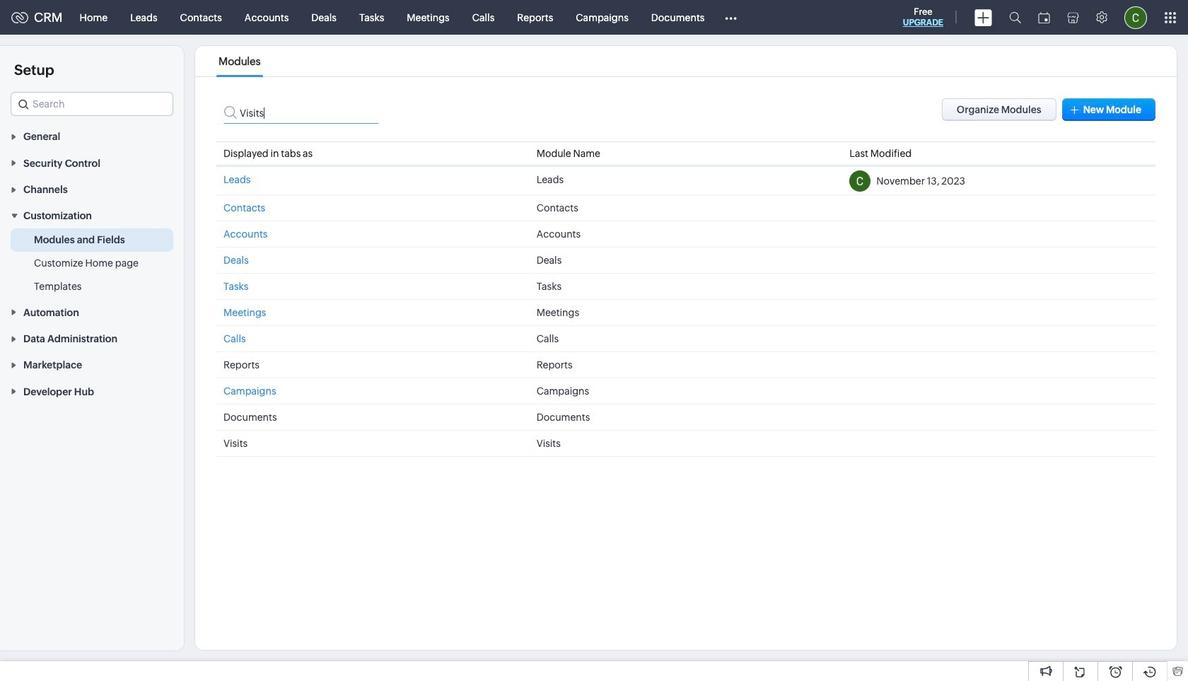 Task type: vqa. For each thing, say whether or not it's contained in the screenshot.
LAST
no



Task type: locate. For each thing, give the bounding box(es) containing it.
None field
[[11, 92, 173, 116]]

search image
[[1009, 11, 1021, 23]]

create menu element
[[966, 0, 1001, 34]]

Search text field
[[224, 98, 379, 124]]

search element
[[1001, 0, 1030, 35]]

Search text field
[[11, 93, 173, 115]]

logo image
[[11, 12, 28, 23]]

calendar image
[[1038, 12, 1050, 23]]

None button
[[942, 98, 1056, 121]]

profile element
[[1116, 0, 1156, 34]]

Other Modules field
[[716, 6, 747, 29]]

region
[[0, 229, 184, 299]]



Task type: describe. For each thing, give the bounding box(es) containing it.
profile image
[[1125, 6, 1147, 29]]

create menu image
[[975, 9, 992, 26]]



